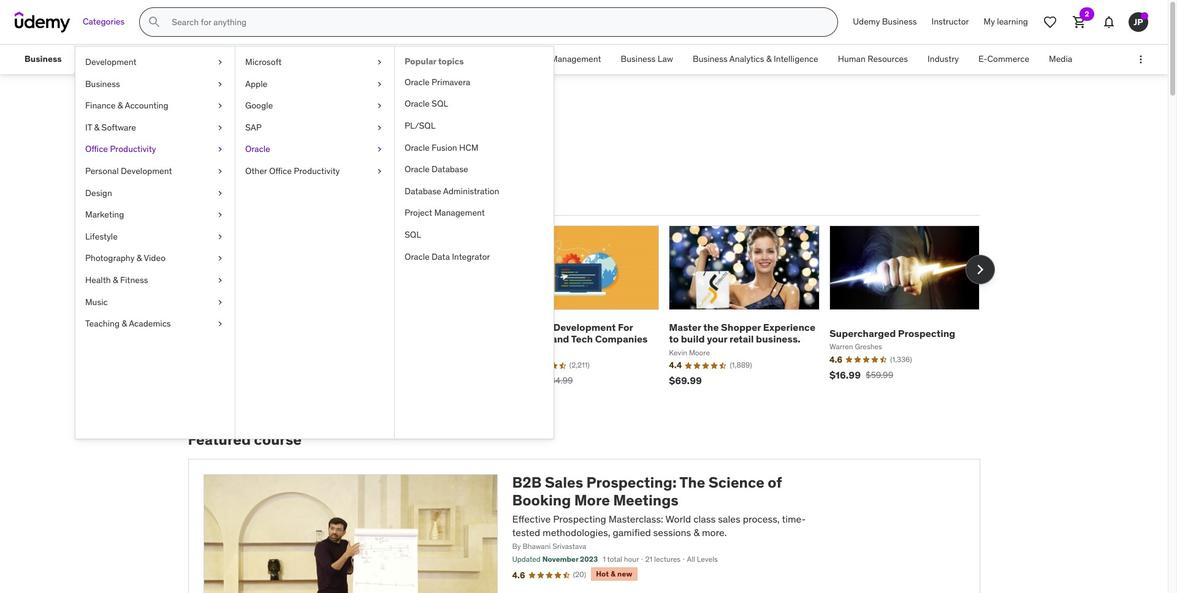 Task type: describe. For each thing, give the bounding box(es) containing it.
experience
[[763, 321, 816, 334]]

law
[[658, 53, 673, 65]]

oracle data integrator
[[405, 251, 490, 262]]

project inside oracle element
[[405, 207, 432, 219]]

business development for startups and tech companies
[[509, 321, 648, 345]]

health & fitness link
[[75, 270, 235, 292]]

sap link
[[235, 117, 394, 139]]

design
[[85, 187, 112, 198]]

supercharged prospecting
[[830, 327, 956, 340]]

udemy image
[[15, 12, 71, 32]]

tested
[[512, 527, 540, 539]]

learning
[[997, 16, 1028, 27]]

music link
[[75, 292, 235, 313]]

e-commerce
[[979, 53, 1030, 65]]

tech
[[571, 333, 593, 345]]

november
[[542, 555, 578, 564]]

other
[[245, 166, 267, 177]]

1 vertical spatial project management link
[[395, 203, 554, 224]]

academics
[[129, 318, 171, 329]]

xsmall image for it & software
[[215, 122, 225, 134]]

prospecting inside carousel element
[[898, 327, 956, 340]]

lectures
[[654, 555, 681, 564]]

human resources link
[[828, 45, 918, 74]]

xsmall image for development
[[215, 56, 225, 68]]

submit search image
[[147, 15, 162, 29]]

database inside 'link'
[[405, 186, 441, 197]]

you have alerts image
[[1141, 12, 1149, 20]]

courses to get you started
[[188, 156, 373, 175]]

xsmall image for teaching & academics
[[215, 318, 225, 330]]

0 vertical spatial courses
[[243, 103, 323, 129]]

b2b sales prospecting: the science of booking more meetings effective prospecting masterclass: world class sales process, time- tested methodologies, gamified sessions & more. by bhawani srivastava
[[512, 473, 806, 552]]

featured course
[[188, 431, 302, 450]]

masterclass:
[[609, 513, 663, 525]]

popular
[[405, 56, 436, 67]]

total
[[607, 555, 622, 564]]

prospecting inside b2b sales prospecting: the science of booking more meetings effective prospecting masterclass: world class sales process, time- tested methodologies, gamified sessions & more. by bhawani srivastava
[[553, 513, 606, 525]]

oracle sql
[[405, 98, 448, 109]]

teaching & academics link
[[75, 313, 235, 335]]

sales courses
[[188, 103, 323, 129]]

human
[[838, 53, 866, 65]]

featured
[[188, 431, 251, 450]]

business left arrow pointing to subcategory menu links "icon"
[[25, 53, 62, 65]]

management for the bottommost project management link
[[434, 207, 485, 219]]

and
[[552, 333, 569, 345]]

1 vertical spatial productivity
[[294, 166, 340, 177]]

oracle primavera link
[[395, 72, 554, 93]]

xsmall image for other office productivity
[[375, 166, 384, 178]]

communication link
[[169, 45, 249, 74]]

video
[[144, 253, 166, 264]]

design link
[[75, 182, 235, 204]]

popular
[[216, 193, 252, 206]]

get
[[266, 156, 290, 175]]

business.
[[756, 333, 801, 345]]

your
[[707, 333, 728, 345]]

& inside b2b sales prospecting: the science of booking more meetings effective prospecting masterclass: world class sales process, time- tested methodologies, gamified sessions & more. by bhawani srivastava
[[694, 527, 700, 539]]

pl/sql link
[[395, 115, 554, 137]]

course
[[254, 431, 302, 450]]

xsmall image for microsoft
[[375, 56, 384, 68]]

my learning
[[984, 16, 1028, 27]]

startups
[[509, 333, 550, 345]]

instructor
[[932, 16, 969, 27]]

wishlist image
[[1043, 15, 1058, 29]]

& for hot & new
[[611, 570, 616, 579]]

personal development
[[85, 166, 172, 177]]

0 horizontal spatial productivity
[[110, 144, 156, 155]]

communication
[[179, 53, 239, 65]]

next image
[[970, 260, 990, 280]]

most popular button
[[188, 185, 255, 214]]

apple
[[245, 78, 268, 89]]

sales
[[718, 513, 741, 525]]

udemy business link
[[846, 7, 924, 37]]

oracle link
[[235, 139, 394, 161]]

business inside business law link
[[621, 53, 656, 65]]

& for it & software
[[94, 122, 99, 133]]

xsmall image for music
[[215, 297, 225, 309]]

carousel element
[[188, 226, 995, 402]]

process,
[[743, 513, 780, 525]]

fitness
[[120, 275, 148, 286]]

business inside business analytics & intelligence "link"
[[693, 53, 728, 65]]

0 horizontal spatial business link
[[15, 45, 71, 74]]

0 horizontal spatial to
[[248, 156, 263, 175]]

xsmall image for apple
[[375, 78, 384, 90]]

companies
[[595, 333, 648, 345]]

the
[[704, 321, 719, 334]]

management link
[[249, 45, 319, 74]]

media
[[1049, 53, 1073, 65]]

development link
[[75, 52, 235, 73]]

management for project management link to the top
[[551, 53, 601, 65]]

administration
[[443, 186, 499, 197]]

google
[[245, 100, 273, 111]]

commerce
[[988, 53, 1030, 65]]

database administration
[[405, 186, 499, 197]]

integrator
[[452, 251, 490, 262]]

2023
[[580, 555, 598, 564]]

development for personal
[[121, 166, 172, 177]]

0 vertical spatial database
[[432, 164, 468, 175]]

xsmall image for design
[[215, 187, 225, 199]]

resources
[[868, 53, 908, 65]]

arrow pointing to subcategory menu links image
[[71, 45, 83, 74]]

health & fitness
[[85, 275, 148, 286]]

more
[[574, 491, 610, 510]]

intelligence
[[774, 53, 818, 65]]

sap
[[245, 122, 262, 133]]

Search for anything text field
[[169, 12, 823, 32]]

hcm
[[459, 142, 479, 153]]

business inside business strategy link
[[370, 53, 405, 65]]

master the shopper experience to build your retail business. link
[[669, 321, 816, 345]]

booking
[[512, 491, 571, 510]]

xsmall image for google
[[375, 100, 384, 112]]

0 vertical spatial project
[[521, 53, 549, 65]]



Task type: vqa. For each thing, say whether or not it's contained in the screenshot.
Learn about the different data structures of python.'s 'about'
no



Task type: locate. For each thing, give the bounding box(es) containing it.
other office productivity link
[[235, 161, 394, 182]]

productivity up the personal development
[[110, 144, 156, 155]]

supercharged
[[830, 327, 896, 340]]

operations link
[[449, 45, 511, 74]]

oracle for oracle primavera
[[405, 77, 430, 88]]

xsmall image for personal development
[[215, 166, 225, 178]]

sales right b2b
[[545, 473, 583, 492]]

0 horizontal spatial sales
[[188, 103, 240, 129]]

business left popular
[[370, 53, 405, 65]]

oracle data integrator link
[[395, 246, 554, 268]]

teaching & academics
[[85, 318, 171, 329]]

xsmall image inside the development link
[[215, 56, 225, 68]]

microsoft
[[245, 56, 282, 67]]

oracle sql link
[[395, 93, 554, 115]]

& right hot at the right of page
[[611, 570, 616, 579]]

hot & new
[[596, 570, 633, 579]]

entrepreneurship
[[92, 53, 159, 65]]

oracle down pl/sql
[[405, 142, 430, 153]]

business left 'and' in the left of the page
[[509, 321, 551, 334]]

& right health
[[113, 275, 118, 286]]

productivity
[[110, 144, 156, 155], [294, 166, 340, 177]]

more subcategory menu links image
[[1135, 53, 1147, 66]]

office productivity link
[[75, 139, 235, 161]]

all levels
[[687, 555, 718, 564]]

hot
[[596, 570, 609, 579]]

xsmall image for photography & video
[[215, 253, 225, 265]]

it
[[85, 122, 92, 133]]

pl/sql
[[405, 120, 436, 131]]

science
[[709, 473, 765, 492]]

0 vertical spatial sales
[[188, 103, 240, 129]]

marketing link
[[75, 204, 235, 226]]

fusion
[[432, 142, 457, 153]]

shopper
[[721, 321, 761, 334]]

sql down oracle primavera
[[432, 98, 448, 109]]

xsmall image inside google link
[[375, 100, 384, 112]]

xsmall image for oracle
[[375, 144, 384, 156]]

industry link
[[918, 45, 969, 74]]

oracle up pl/sql
[[405, 98, 430, 109]]

2
[[1085, 9, 1089, 18]]

database down 'oracle database'
[[405, 186, 441, 197]]

1
[[603, 555, 606, 564]]

categories button
[[75, 7, 132, 37]]

business up finance
[[85, 78, 120, 89]]

2 link
[[1065, 7, 1095, 37]]

0 vertical spatial project management
[[521, 53, 601, 65]]

0 horizontal spatial project
[[405, 207, 432, 219]]

oracle for oracle fusion hcm
[[405, 142, 430, 153]]

to left build
[[669, 333, 679, 345]]

xsmall image for business
[[215, 78, 225, 90]]

prospecting:
[[587, 473, 677, 492]]

& right teaching
[[122, 318, 127, 329]]

xsmall image inside design link
[[215, 187, 225, 199]]

xsmall image inside personal development link
[[215, 166, 225, 178]]

new
[[618, 570, 633, 579]]

master
[[669, 321, 701, 334]]

xsmall image inside photography & video link
[[215, 253, 225, 265]]

udemy business
[[853, 16, 917, 27]]

my learning link
[[977, 7, 1036, 37]]

oracle database
[[405, 164, 468, 175]]

project management for the bottommost project management link
[[405, 207, 485, 219]]

xsmall image inside teaching & academics link
[[215, 318, 225, 330]]

1 horizontal spatial office
[[269, 166, 292, 177]]

teaching
[[85, 318, 120, 329]]

development for business
[[553, 321, 616, 334]]

e-
[[979, 53, 988, 65]]

sql
[[432, 98, 448, 109], [405, 229, 421, 240]]

0 vertical spatial to
[[248, 156, 263, 175]]

office productivity
[[85, 144, 156, 155]]

sales left sap
[[188, 103, 240, 129]]

business left analytics
[[693, 53, 728, 65]]

& left video
[[137, 253, 142, 264]]

0 horizontal spatial office
[[85, 144, 108, 155]]

sql link
[[395, 224, 554, 246]]

1 horizontal spatial project management
[[521, 53, 601, 65]]

xsmall image inside other office productivity link
[[375, 166, 384, 178]]

oracle up other
[[245, 144, 270, 155]]

1 vertical spatial office
[[269, 166, 292, 177]]

1 vertical spatial prospecting
[[553, 513, 606, 525]]

0 horizontal spatial project management
[[405, 207, 485, 219]]

notifications image
[[1102, 15, 1117, 29]]

database
[[432, 164, 468, 175], [405, 186, 441, 197]]

primavera
[[432, 77, 470, 88]]

sales
[[188, 103, 240, 129], [545, 473, 583, 492]]

started
[[322, 156, 373, 175]]

office up personal
[[85, 144, 108, 155]]

0 vertical spatial office
[[85, 144, 108, 155]]

& right analytics
[[766, 53, 772, 65]]

xsmall image
[[215, 78, 225, 90], [215, 100, 225, 112], [375, 122, 384, 134], [215, 144, 225, 156], [215, 166, 225, 178], [215, 187, 225, 199], [215, 318, 225, 330]]

project
[[521, 53, 549, 65], [405, 207, 432, 219]]

oracle database link
[[395, 159, 554, 181]]

xsmall image inside sap link
[[375, 122, 384, 134]]

photography & video link
[[75, 248, 235, 270]]

management inside management link
[[259, 53, 310, 65]]

oracle down the oracle fusion hcm
[[405, 164, 430, 175]]

shopping cart with 2 items image
[[1072, 15, 1087, 29]]

xsmall image inside the oracle link
[[375, 144, 384, 156]]

oracle for oracle data integrator
[[405, 251, 430, 262]]

oracle primavera
[[405, 77, 470, 88]]

1 vertical spatial development
[[121, 166, 172, 177]]

project management for project management link to the top
[[521, 53, 601, 65]]

database up database administration
[[432, 164, 468, 175]]

business right udemy
[[882, 16, 917, 27]]

you
[[293, 156, 318, 175]]

& right finance
[[118, 100, 123, 111]]

1 horizontal spatial to
[[669, 333, 679, 345]]

accounting
[[125, 100, 168, 111]]

& inside "link"
[[766, 53, 772, 65]]

oracle fusion hcm
[[405, 142, 479, 153]]

analytics
[[730, 53, 764, 65]]

oracle for oracle sql
[[405, 98, 430, 109]]

1 horizontal spatial prospecting
[[898, 327, 956, 340]]

xsmall image for office productivity
[[215, 144, 225, 156]]

1 vertical spatial project management
[[405, 207, 485, 219]]

xsmall image
[[215, 56, 225, 68], [375, 56, 384, 68], [375, 78, 384, 90], [375, 100, 384, 112], [215, 122, 225, 134], [375, 144, 384, 156], [375, 166, 384, 178], [215, 209, 225, 221], [215, 231, 225, 243], [215, 253, 225, 265], [215, 275, 225, 287], [215, 297, 225, 309]]

0 horizontal spatial prospecting
[[553, 513, 606, 525]]

xsmall image inside music link
[[215, 297, 225, 309]]

xsmall image inside health & fitness link
[[215, 275, 225, 287]]

1 horizontal spatial project
[[521, 53, 549, 65]]

&
[[766, 53, 772, 65], [118, 100, 123, 111], [94, 122, 99, 133], [137, 253, 142, 264], [113, 275, 118, 286], [122, 318, 127, 329], [694, 527, 700, 539], [611, 570, 616, 579]]

xsmall image inside lifestyle "link"
[[215, 231, 225, 243]]

xsmall image for lifestyle
[[215, 231, 225, 243]]

project down database administration
[[405, 207, 432, 219]]

xsmall image for sap
[[375, 122, 384, 134]]

0 vertical spatial productivity
[[110, 144, 156, 155]]

0 vertical spatial sql
[[432, 98, 448, 109]]

most popular
[[190, 193, 252, 206]]

productivity down the oracle link at left top
[[294, 166, 340, 177]]

xsmall image inside finance & accounting link
[[215, 100, 225, 112]]

prospecting
[[898, 327, 956, 340], [553, 513, 606, 525]]

oracle for oracle
[[245, 144, 270, 155]]

xsmall image inside microsoft link
[[375, 56, 384, 68]]

& down class in the bottom right of the page
[[694, 527, 700, 539]]

1 vertical spatial project
[[405, 207, 432, 219]]

for
[[618, 321, 633, 334]]

1 horizontal spatial sql
[[432, 98, 448, 109]]

1 horizontal spatial sales
[[545, 473, 583, 492]]

business analytics & intelligence
[[693, 53, 818, 65]]

marketing
[[85, 209, 124, 220]]

hour
[[624, 555, 639, 564]]

xsmall image for marketing
[[215, 209, 225, 221]]

business inside business development for startups and tech companies
[[509, 321, 551, 334]]

oracle element
[[394, 47, 554, 439]]

management inside oracle element
[[434, 207, 485, 219]]

xsmall image inside the apple link
[[375, 78, 384, 90]]

2 vertical spatial development
[[553, 321, 616, 334]]

xsmall image inside office productivity link
[[215, 144, 225, 156]]

sales inside b2b sales prospecting: the science of booking more meetings effective prospecting masterclass: world class sales process, time- tested methodologies, gamified sessions & more. by bhawani srivastava
[[545, 473, 583, 492]]

& right it
[[94, 122, 99, 133]]

business link up accounting
[[75, 73, 235, 95]]

1 vertical spatial courses
[[188, 156, 245, 175]]

21 lectures
[[645, 555, 681, 564]]

21
[[645, 555, 653, 564]]

oracle left data
[[405, 251, 430, 262]]

google link
[[235, 95, 394, 117]]

xsmall image inside business link
[[215, 78, 225, 90]]

business link down udemy image
[[15, 45, 71, 74]]

& for photography & video
[[137, 253, 142, 264]]

1 vertical spatial database
[[405, 186, 441, 197]]

jp link
[[1124, 7, 1153, 37]]

development inside business development for startups and tech companies
[[553, 321, 616, 334]]

xsmall image inside marketing link
[[215, 209, 225, 221]]

oracle down popular
[[405, 77, 430, 88]]

0 vertical spatial project management link
[[511, 45, 611, 74]]

1 horizontal spatial business link
[[75, 73, 235, 95]]

1 horizontal spatial management
[[434, 207, 485, 219]]

xsmall image for health & fitness
[[215, 275, 225, 287]]

0 horizontal spatial sql
[[405, 229, 421, 240]]

udemy
[[853, 16, 880, 27]]

all
[[687, 555, 695, 564]]

business strategy link
[[360, 45, 449, 74]]

business inside the udemy business link
[[882, 16, 917, 27]]

1 vertical spatial sql
[[405, 229, 421, 240]]

office right other
[[269, 166, 292, 177]]

0 vertical spatial prospecting
[[898, 327, 956, 340]]

management
[[259, 53, 310, 65], [551, 53, 601, 65], [434, 207, 485, 219]]

time-
[[782, 513, 806, 525]]

to left get
[[248, 156, 263, 175]]

the
[[680, 473, 705, 492]]

updated november 2023
[[512, 555, 598, 564]]

xsmall image inside it & software link
[[215, 122, 225, 134]]

instructor link
[[924, 7, 977, 37]]

to inside master the shopper experience to build your retail business.
[[669, 333, 679, 345]]

srivastava
[[553, 542, 586, 552]]

2 horizontal spatial management
[[551, 53, 601, 65]]

business analytics & intelligence link
[[683, 45, 828, 74]]

photography
[[85, 253, 135, 264]]

project down the search for anything text box
[[521, 53, 549, 65]]

1 horizontal spatial productivity
[[294, 166, 340, 177]]

1 vertical spatial to
[[669, 333, 679, 345]]

entrepreneurship link
[[83, 45, 169, 74]]

oracle
[[405, 77, 430, 88], [405, 98, 430, 109], [405, 142, 430, 153], [245, 144, 270, 155], [405, 164, 430, 175], [405, 251, 430, 262]]

0 horizontal spatial management
[[259, 53, 310, 65]]

0 vertical spatial development
[[85, 56, 136, 67]]

xsmall image for finance & accounting
[[215, 100, 225, 112]]

project management inside oracle element
[[405, 207, 485, 219]]

1 vertical spatial sales
[[545, 473, 583, 492]]

business left law
[[621, 53, 656, 65]]

sql up oracle data integrator
[[405, 229, 421, 240]]

data
[[432, 251, 450, 262]]

photography & video
[[85, 253, 166, 264]]

media link
[[1039, 45, 1082, 74]]

effective
[[512, 513, 551, 525]]

personal development link
[[75, 161, 235, 182]]

& for health & fitness
[[113, 275, 118, 286]]

& for finance & accounting
[[118, 100, 123, 111]]

software
[[102, 122, 136, 133]]

meetings
[[613, 491, 679, 510]]

oracle for oracle database
[[405, 164, 430, 175]]

& for teaching & academics
[[122, 318, 127, 329]]

project management
[[521, 53, 601, 65], [405, 207, 485, 219]]

most
[[190, 193, 214, 206]]



